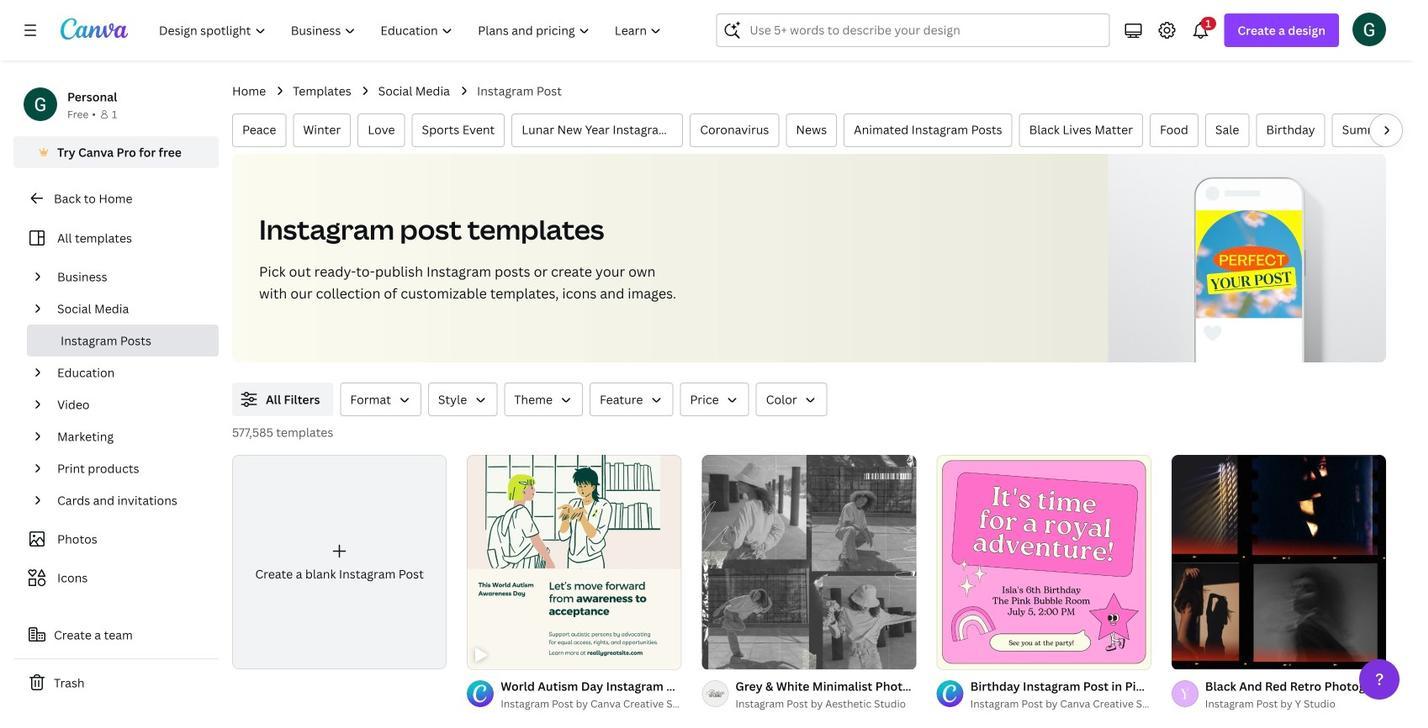 Task type: vqa. For each thing, say whether or not it's contained in the screenshot.
the Instagram post templates image
yes



Task type: describe. For each thing, give the bounding box(es) containing it.
greg robinson image
[[1353, 12, 1387, 46]]

black and red retro photographic film photo collage instagram post image
[[1172, 455, 1387, 670]]

grey & white minimalist photo collage instagram post image
[[702, 455, 917, 670]]

birthday instagram post in pink black black retro chic style image
[[937, 455, 1152, 670]]



Task type: locate. For each thing, give the bounding box(es) containing it.
Search search field
[[750, 14, 1099, 46]]

None search field
[[717, 13, 1110, 47]]

create a blank instagram post element
[[232, 455, 447, 670]]

top level navigation element
[[148, 13, 676, 47]]

instagram post templates image
[[1109, 154, 1387, 363], [1197, 210, 1303, 318]]



